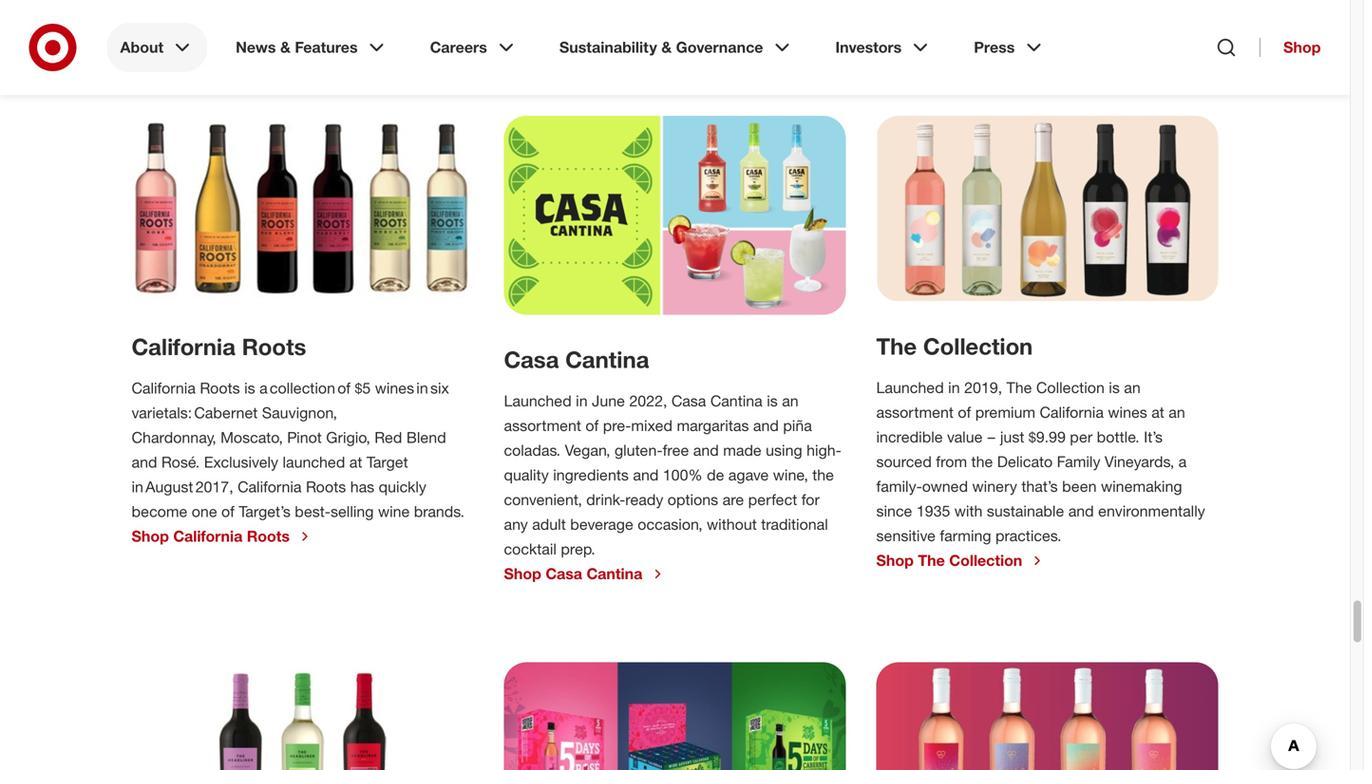 Task type: vqa. For each thing, say whether or not it's contained in the screenshot.
Is inside LAUNCHED IN 2019, THE COLLECTION IS AN ASSORTMENT OF PREMIUM CALIFORNIA WINES AT AN INCREDIBLE VALUE – JUST $9.99 PER BOTTLE. IT'S SOURCED FROM THE DELICATO FAMILY VINEYARDS, A FAMILY-OWNED WINERY THAT'S BEEN WINEMAKING SINCE 1935 WITH SUSTAINABLE AND ENVIRONMENTALLY SENSITIVE FARMING PRACTICES. SHOP THE COLLECTION
yes



Task type: describe. For each thing, give the bounding box(es) containing it.
red
[[375, 428, 402, 447]]

$5
[[355, 379, 371, 397]]

wine,
[[773, 466, 808, 484]]

cocktail
[[504, 540, 557, 558]]

occasion,
[[638, 515, 703, 534]]

margaritas
[[677, 416, 749, 435]]

and inside california roots is a collection of $5 wines in six varietals: cabernet sauvignon, chardonnay, moscato, pinot grigio, red blend and rosé. exclusively launched at target in august 2017, california roots has quickly become one of target's best-selling wine brands. shop california roots
[[132, 453, 157, 471]]

wines in six
[[375, 379, 449, 397]]

1 vertical spatial collection
[[1036, 378, 1105, 397]]

investors
[[835, 38, 902, 57]]

target
[[367, 453, 408, 471]]

shop the collection link
[[876, 551, 1045, 570]]

is inside launched in 2019, the collection is an assortment of premium california wines at an incredible value – just $9.99 per bottle. it's sourced from the delicato family vineyards, a family-owned winery that's been winemaking since 1935 with sustainable and environmentally sensitive farming practices. shop the collection
[[1109, 378, 1120, 397]]

it's
[[1144, 428, 1163, 446]]

selling
[[331, 502, 374, 521]]

roots up varietals: cabernet
[[200, 379, 240, 397]]

value
[[947, 428, 983, 446]]

assortment inside launched in 2019, the collection is an assortment of premium california wines at an incredible value – just $9.99 per bottle. it's sourced from the delicato family vineyards, a family-owned winery that's been winemaking since 1935 with sustainable and environmentally sensitive farming practices. shop the collection
[[876, 403, 954, 422]]

owned
[[922, 477, 968, 496]]

of inside launched in 2019, the collection is an assortment of premium california wines at an incredible value – just $9.99 per bottle. it's sourced from the delicato family vineyards, a family-owned winery that's been winemaking since 1935 with sustainable and environmentally sensitive farming practices. shop the collection
[[958, 403, 971, 422]]

per
[[1070, 428, 1093, 446]]

from
[[936, 453, 967, 471]]

traditional
[[761, 515, 828, 534]]

bottle.
[[1097, 428, 1140, 446]]

at inside california roots is a collection of $5 wines in six varietals: cabernet sauvignon, chardonnay, moscato, pinot grigio, red blend and rosé. exclusively launched at target in august 2017, california roots has quickly become one of target's best-selling wine brands. shop california roots
[[349, 453, 362, 471]]

june
[[592, 392, 625, 410]]

and up ready in the bottom left of the page
[[633, 466, 659, 484]]

family
[[1057, 453, 1100, 471]]

press
[[974, 38, 1015, 57]]

about link
[[107, 23, 207, 72]]

gluten-
[[615, 441, 663, 460]]

for
[[801, 491, 820, 509]]

incredible
[[876, 428, 943, 446]]

100%
[[663, 466, 703, 484]]

roots down target's
[[247, 527, 290, 546]]

news & features link
[[222, 23, 401, 72]]

1935
[[916, 502, 950, 521]]

and up using on the bottom of page
[[753, 416, 779, 435]]

1 vertical spatial cantina
[[710, 392, 763, 410]]

0 vertical spatial the
[[876, 332, 917, 360]]

0 vertical spatial collection
[[923, 332, 1033, 360]]

ingredients
[[553, 466, 629, 484]]

shop california roots link
[[132, 527, 313, 546]]

2022,
[[629, 392, 667, 410]]

an inside launched in june 2022, casa cantina is an assortment of pre-mixed margaritas and piña coladas. vegan, gluten-free and made using high- quality ingredients and 100% de agave wine, the convenient, drink-ready options are perfect for any adult beverage occasion, without traditional cocktail prep. shop casa cantina
[[782, 392, 799, 410]]

pinot grigio,
[[287, 428, 370, 447]]

sustainability & governance link
[[546, 23, 807, 72]]

convenient,
[[504, 491, 582, 509]]

sustainability
[[559, 38, 657, 57]]

winemaking
[[1101, 477, 1182, 496]]

de
[[707, 466, 724, 484]]

vineyards,
[[1105, 453, 1174, 471]]

california inside launched in 2019, the collection is an assortment of premium california wines at an incredible value – just $9.99 per bottle. it's sourced from the delicato family vineyards, a family-owned winery that's been winemaking since 1935 with sustainable and environmentally sensitive farming practices. shop the collection
[[1040, 403, 1104, 422]]

pre-
[[603, 416, 631, 435]]

2019,
[[964, 378, 1002, 397]]

news
[[236, 38, 276, 57]]

made
[[723, 441, 762, 460]]

sourced
[[876, 453, 932, 471]]

adult
[[532, 515, 566, 534]]

shop casa cantina link
[[504, 565, 665, 584]]

that's
[[1022, 477, 1058, 496]]

about
[[120, 38, 164, 57]]

0 vertical spatial cantina
[[565, 346, 649, 373]]

been
[[1062, 477, 1097, 496]]

& for wine
[[231, 8, 257, 54]]

is inside california roots is a collection of $5 wines in six varietals: cabernet sauvignon, chardonnay, moscato, pinot grigio, red blend and rosé. exclusively launched at target in august 2017, california roots has quickly become one of target's best-selling wine brands. shop california roots
[[244, 379, 255, 397]]

california roots
[[132, 333, 306, 360]]

in august 2017,
[[132, 478, 233, 496]]

wine
[[378, 502, 410, 521]]

ready
[[625, 491, 663, 509]]

winery
[[972, 477, 1017, 496]]

& for sustainability
[[661, 38, 672, 57]]

best-
[[295, 502, 331, 521]]

coladas.
[[504, 441, 561, 460]]

launched for casa
[[504, 392, 572, 410]]

launched for the
[[876, 378, 944, 397]]

in for cantina
[[576, 392, 588, 410]]

is inside launched in june 2022, casa cantina is an assortment of pre-mixed margaritas and piña coladas. vegan, gluten-free and made using high- quality ingredients and 100% de agave wine, the convenient, drink-ready options are perfect for any adult beverage occasion, without traditional cocktail prep. shop casa cantina
[[767, 392, 778, 410]]

wine
[[132, 8, 221, 54]]



Task type: locate. For each thing, give the bounding box(es) containing it.
2 horizontal spatial the
[[1006, 378, 1032, 397]]

0 horizontal spatial of
[[221, 502, 235, 521]]

just
[[1000, 428, 1024, 446]]

launched up coladas.
[[504, 392, 572, 410]]

shop inside launched in 2019, the collection is an assortment of premium california wines at an incredible value – just $9.99 per bottle. it's sourced from the delicato family vineyards, a family-owned winery that's been winemaking since 1935 with sustainable and environmentally sensitive farming practices. shop the collection
[[876, 551, 914, 570]]

shop inside california roots is a collection of $5 wines in six varietals: cabernet sauvignon, chardonnay, moscato, pinot grigio, red blend and rosé. exclusively launched at target in august 2017, california roots has quickly become one of target's best-selling wine brands. shop california roots
[[132, 527, 169, 546]]

without
[[707, 515, 757, 534]]

practices.
[[996, 527, 1061, 545]]

launched inside launched in 2019, the collection is an assortment of premium california wines at an incredible value – just $9.99 per bottle. it's sourced from the delicato family vineyards, a family-owned winery that's been winemaking since 1935 with sustainable and environmentally sensitive farming practices. shop the collection
[[876, 378, 944, 397]]

1 horizontal spatial is
[[767, 392, 778, 410]]

of left pre-
[[586, 416, 599, 435]]

assortment
[[876, 403, 954, 422], [504, 416, 581, 435]]

1 horizontal spatial the
[[918, 551, 945, 570]]

0 horizontal spatial launched
[[504, 392, 572, 410]]

any
[[504, 515, 528, 534]]

1 horizontal spatial of
[[586, 416, 599, 435]]

–
[[987, 428, 996, 446]]

assortment up coladas.
[[504, 416, 581, 435]]

sustainability & governance
[[559, 38, 763, 57]]

in
[[948, 378, 960, 397], [576, 392, 588, 410]]

0 horizontal spatial the
[[876, 332, 917, 360]]

options
[[668, 491, 718, 509]]

a
[[1179, 453, 1187, 471]]

the down high-
[[812, 466, 834, 484]]

features
[[295, 38, 358, 57]]

an up wines
[[1124, 378, 1141, 397]]

roots up a collection of
[[242, 333, 306, 360]]

0 horizontal spatial assortment
[[504, 416, 581, 435]]

drink-
[[586, 491, 625, 509]]

sensitive
[[876, 527, 936, 545]]

sauvignon,
[[262, 404, 337, 422]]

is down california roots
[[244, 379, 255, 397]]

high-
[[807, 441, 842, 460]]

and
[[753, 416, 779, 435], [693, 441, 719, 460], [132, 453, 157, 471], [633, 466, 659, 484], [1068, 502, 1094, 521]]

assortment up the incredible
[[876, 403, 954, 422]]

mixed
[[631, 416, 673, 435]]

the collection
[[876, 332, 1033, 360]]

of up value
[[958, 403, 971, 422]]

1 horizontal spatial in
[[948, 378, 960, 397]]

news & features
[[236, 38, 358, 57]]

1 vertical spatial casa
[[671, 392, 706, 410]]

wine & spirits selects
[[132, 8, 519, 54]]

collection down farming
[[949, 551, 1022, 570]]

piña
[[783, 416, 812, 435]]

& right 'news'
[[280, 38, 291, 57]]

one
[[192, 502, 217, 521]]

collection up 2019,
[[923, 332, 1033, 360]]

0 vertical spatial at
[[1152, 403, 1164, 422]]

of right one
[[221, 502, 235, 521]]

2 vertical spatial the
[[918, 551, 945, 570]]

1 horizontal spatial at
[[1152, 403, 1164, 422]]

0 vertical spatial casa
[[504, 346, 559, 373]]

collection up per
[[1036, 378, 1105, 397]]

beverage
[[570, 515, 633, 534]]

at up it's
[[1152, 403, 1164, 422]]

and down been at the right of the page
[[1068, 502, 1094, 521]]

and up the in august 2017, at left bottom
[[132, 453, 157, 471]]

agave
[[728, 466, 769, 484]]

quickly
[[379, 478, 426, 496]]

of inside launched in june 2022, casa cantina is an assortment of pre-mixed margaritas and piña coladas. vegan, gluten-free and made using high- quality ingredients and 100% de agave wine, the convenient, drink-ready options are perfect for any adult beverage occasion, without traditional cocktail prep. shop casa cantina
[[586, 416, 599, 435]]

launched up the incredible
[[876, 378, 944, 397]]

cantina up margaritas at the bottom of the page
[[710, 392, 763, 410]]

farming
[[940, 527, 991, 545]]

1 horizontal spatial the
[[971, 453, 993, 471]]

casa down "prep."
[[546, 565, 582, 583]]

governance
[[676, 38, 763, 57]]

launched
[[876, 378, 944, 397], [504, 392, 572, 410]]

of inside california roots is a collection of $5 wines in six varietals: cabernet sauvignon, chardonnay, moscato, pinot grigio, red blend and rosé. exclusively launched at target in august 2017, california roots has quickly become one of target's best-selling wine brands. shop california roots
[[221, 502, 235, 521]]

a collection of
[[259, 379, 351, 397]]

with
[[955, 502, 983, 521]]

casa
[[504, 346, 559, 373], [671, 392, 706, 410], [546, 565, 582, 583]]

selects
[[390, 8, 519, 54]]

1 horizontal spatial assortment
[[876, 403, 954, 422]]

&
[[231, 8, 257, 54], [280, 38, 291, 57], [661, 38, 672, 57]]

become
[[132, 502, 187, 521]]

has
[[350, 478, 374, 496]]

0 horizontal spatial at
[[349, 453, 362, 471]]

vegan,
[[565, 441, 610, 460]]

shop link
[[1260, 38, 1321, 57]]

in left june
[[576, 392, 588, 410]]

2 horizontal spatial of
[[958, 403, 971, 422]]

& right wine in the left of the page
[[231, 8, 257, 54]]

are
[[723, 491, 744, 509]]

the
[[876, 332, 917, 360], [1006, 378, 1032, 397], [918, 551, 945, 570]]

is up wines
[[1109, 378, 1120, 397]]

casa up margaritas at the bottom of the page
[[671, 392, 706, 410]]

environmentally
[[1098, 502, 1205, 521]]

& inside news & features link
[[280, 38, 291, 57]]

quality
[[504, 466, 549, 484]]

an up piña
[[782, 392, 799, 410]]

using
[[766, 441, 802, 460]]

0 horizontal spatial an
[[782, 392, 799, 410]]

1 horizontal spatial &
[[280, 38, 291, 57]]

premium
[[975, 403, 1036, 422]]

rosé. exclusively
[[161, 453, 278, 471]]

an
[[1124, 378, 1141, 397], [782, 392, 799, 410], [1169, 403, 1185, 422]]

0 horizontal spatial in
[[576, 392, 588, 410]]

chardonnay, moscato,
[[132, 428, 283, 447]]

brands.
[[414, 502, 464, 521]]

the down the sensitive at the bottom of the page
[[918, 551, 945, 570]]

in inside launched in june 2022, casa cantina is an assortment of pre-mixed margaritas and piña coladas. vegan, gluten-free and made using high- quality ingredients and 100% de agave wine, the convenient, drink-ready options are perfect for any adult beverage occasion, without traditional cocktail prep. shop casa cantina
[[576, 392, 588, 410]]

cantina down "prep."
[[587, 565, 642, 583]]

since
[[876, 502, 912, 521]]

and inside launched in 2019, the collection is an assortment of premium california wines at an incredible value – just $9.99 per bottle. it's sourced from the delicato family vineyards, a family-owned winery that's been winemaking since 1935 with sustainable and environmentally sensitive farming practices. shop the collection
[[1068, 502, 1094, 521]]

varietals: cabernet
[[132, 404, 258, 422]]

the inside launched in 2019, the collection is an assortment of premium california wines at an incredible value – just $9.99 per bottle. it's sourced from the delicato family vineyards, a family-owned winery that's been winemaking since 1935 with sustainable and environmentally sensitive farming practices. shop the collection
[[971, 453, 993, 471]]

2 vertical spatial cantina
[[587, 565, 642, 583]]

1 horizontal spatial an
[[1124, 378, 1141, 397]]

cantina up june
[[565, 346, 649, 373]]

an right wines
[[1169, 403, 1185, 422]]

the down the –
[[971, 453, 993, 471]]

& inside sustainability & governance "link"
[[661, 38, 672, 57]]

press link
[[961, 23, 1059, 72]]

shop inside launched in june 2022, casa cantina is an assortment of pre-mixed margaritas and piña coladas. vegan, gluten-free and made using high- quality ingredients and 100% de agave wine, the convenient, drink-ready options are perfect for any adult beverage occasion, without traditional cocktail prep. shop casa cantina
[[504, 565, 541, 583]]

free
[[663, 441, 689, 460]]

in inside launched in 2019, the collection is an assortment of premium california wines at an incredible value – just $9.99 per bottle. it's sourced from the delicato family vineyards, a family-owned winery that's been winemaking since 1935 with sustainable and environmentally sensitive farming practices. shop the collection
[[948, 378, 960, 397]]

blend
[[406, 428, 446, 447]]

2 horizontal spatial is
[[1109, 378, 1120, 397]]

assortment inside launched in june 2022, casa cantina is an assortment of pre-mixed margaritas and piña coladas. vegan, gluten-free and made using high- quality ingredients and 100% de agave wine, the convenient, drink-ready options are perfect for any adult beverage occasion, without traditional cocktail prep. shop casa cantina
[[504, 416, 581, 435]]

and down margaritas at the bottom of the page
[[693, 441, 719, 460]]

careers link
[[417, 23, 531, 72]]

launched
[[283, 453, 345, 471]]

1 vertical spatial at
[[349, 453, 362, 471]]

is up using on the bottom of page
[[767, 392, 778, 410]]

2 vertical spatial casa
[[546, 565, 582, 583]]

perfect
[[748, 491, 797, 509]]

wines
[[1108, 403, 1147, 422]]

the up the incredible
[[876, 332, 917, 360]]

2 horizontal spatial an
[[1169, 403, 1185, 422]]

in for collection
[[948, 378, 960, 397]]

investors link
[[822, 23, 945, 72]]

& left governance
[[661, 38, 672, 57]]

2 horizontal spatial &
[[661, 38, 672, 57]]

casa cantina
[[504, 346, 649, 373]]

launched in 2019, the collection is an assortment of premium california wines at an incredible value – just $9.99 per bottle. it's sourced from the delicato family vineyards, a family-owned winery that's been winemaking since 1935 with sustainable and environmentally sensitive farming practices. shop the collection
[[876, 378, 1205, 570]]

cantina
[[565, 346, 649, 373], [710, 392, 763, 410], [587, 565, 642, 583]]

in left 2019,
[[948, 378, 960, 397]]

the inside launched in june 2022, casa cantina is an assortment of pre-mixed margaritas and piña coladas. vegan, gluten-free and made using high- quality ingredients and 100% de agave wine, the convenient, drink-ready options are perfect for any adult beverage occasion, without traditional cocktail prep. shop casa cantina
[[812, 466, 834, 484]]

the up premium
[[1006, 378, 1032, 397]]

launched in june 2022, casa cantina is an assortment of pre-mixed margaritas and piña coladas. vegan, gluten-free and made using high- quality ingredients and 100% de agave wine, the convenient, drink-ready options are perfect for any adult beverage occasion, without traditional cocktail prep. shop casa cantina
[[504, 392, 842, 583]]

2 vertical spatial collection
[[949, 551, 1022, 570]]

collection
[[923, 332, 1033, 360], [1036, 378, 1105, 397], [949, 551, 1022, 570]]

casa up coladas.
[[504, 346, 559, 373]]

roots down launched
[[306, 478, 346, 496]]

& for news
[[280, 38, 291, 57]]

california roots is a collection of $5 wines in six varietals: cabernet sauvignon, chardonnay, moscato, pinot grigio, red blend and rosé. exclusively launched at target in august 2017, california roots has quickly become one of target's best-selling wine brands. shop california roots
[[132, 379, 464, 546]]

spirits
[[268, 8, 380, 54]]

launched inside launched in june 2022, casa cantina is an assortment of pre-mixed margaritas and piña coladas. vegan, gluten-free and made using high- quality ingredients and 100% de agave wine, the convenient, drink-ready options are perfect for any adult beverage occasion, without traditional cocktail prep. shop casa cantina
[[504, 392, 572, 410]]

0 horizontal spatial the
[[812, 466, 834, 484]]

1 vertical spatial the
[[1006, 378, 1032, 397]]

at inside launched in 2019, the collection is an assortment of premium california wines at an incredible value – just $9.99 per bottle. it's sourced from the delicato family vineyards, a family-owned winery that's been winemaking since 1935 with sustainable and environmentally sensitive farming practices. shop the collection
[[1152, 403, 1164, 422]]

1 horizontal spatial launched
[[876, 378, 944, 397]]

delicato
[[997, 453, 1053, 471]]

california
[[132, 333, 235, 360], [132, 379, 196, 397], [1040, 403, 1104, 422], [238, 478, 302, 496], [173, 527, 243, 546]]

0 horizontal spatial &
[[231, 8, 257, 54]]

at up has
[[349, 453, 362, 471]]

prep.
[[561, 540, 595, 558]]

sustainable
[[987, 502, 1064, 521]]

0 horizontal spatial is
[[244, 379, 255, 397]]



